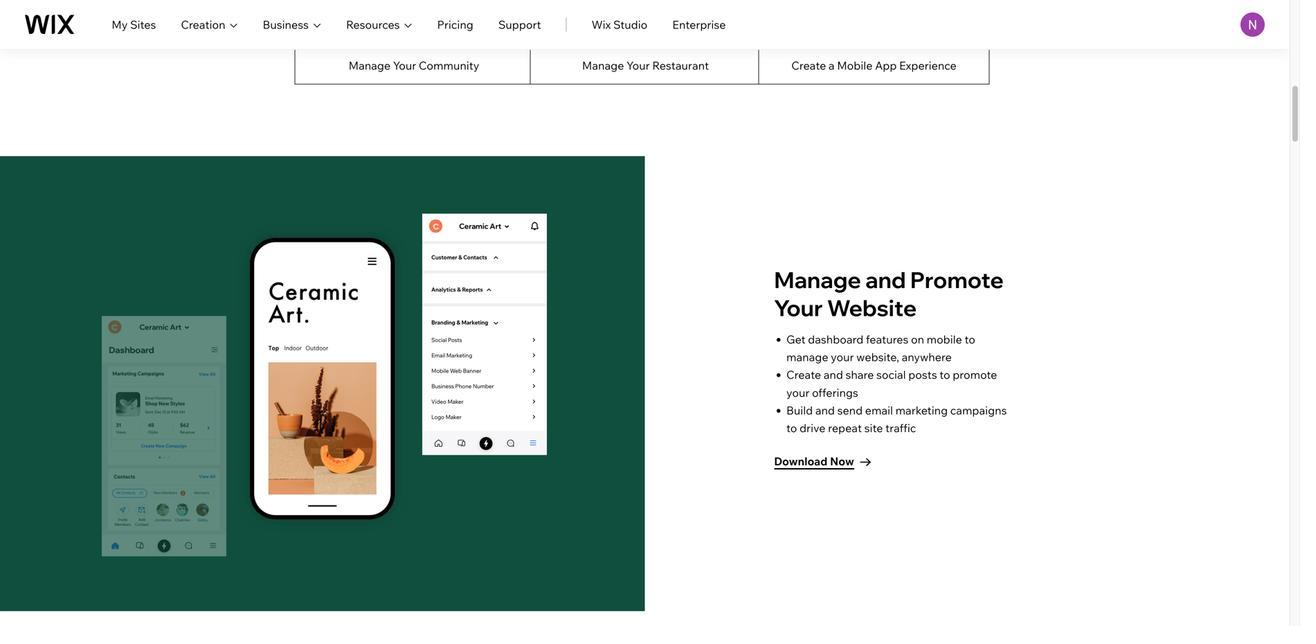 Task type: describe. For each thing, give the bounding box(es) containing it.
0 horizontal spatial your
[[787, 386, 810, 399]]

resources
[[346, 18, 400, 32]]

offerings
[[812, 386, 859, 399]]

0 vertical spatial your
[[831, 350, 854, 364]]

restaurant
[[653, 58, 709, 72]]

manage your community link
[[295, 46, 534, 84]]

0 vertical spatial create
[[792, 58, 826, 72]]

your for community
[[393, 58, 416, 72]]

manage your restaurant link
[[530, 46, 761, 84]]

business
[[263, 18, 309, 32]]

creation button
[[181, 16, 238, 33]]

manage and promote your website
[[774, 266, 1004, 322]]

0 horizontal spatial to
[[787, 421, 797, 435]]

promote
[[911, 266, 1004, 294]]

blog
[[661, 21, 685, 35]]

traffic
[[886, 421, 917, 435]]

a
[[829, 58, 835, 72]]

marketing
[[896, 403, 948, 417]]

mobile
[[927, 332, 963, 346]]

download
[[774, 454, 828, 468]]

business button
[[263, 16, 321, 33]]

view of the wix owner app showing the marketing tools that allow you to grow your business. image
[[0, 156, 645, 611]]

manage your restaurant
[[582, 58, 709, 72]]

store
[[446, 21, 475, 35]]

enterprise
[[673, 18, 726, 32]]

posts
[[909, 368, 938, 382]]

grow your online store
[[354, 21, 475, 35]]

and inside manage and promote your website
[[866, 266, 906, 294]]

experience
[[900, 58, 957, 72]]

creation
[[181, 18, 225, 32]]

website
[[827, 294, 917, 322]]

manage for manage and promote your website
[[774, 266, 862, 294]]

support
[[499, 18, 541, 32]]

repeat
[[828, 421, 862, 435]]

profile image image
[[1241, 12, 1265, 37]]

my sites link
[[112, 16, 156, 33]]

and right the "write"
[[606, 21, 626, 35]]

your inside manage and promote your website
[[774, 294, 823, 322]]

write
[[576, 21, 604, 35]]

marketing tools image
[[422, 214, 547, 455]]

your for restaurant
[[627, 58, 650, 72]]

create a mobile app experience
[[792, 58, 957, 72]]

anywhere
[[902, 350, 952, 364]]

get dashboard features on mobile to manage your website, anywhere create and share social posts to promote your offerings build and send email marketing campaigns to drive repeat site traffic
[[787, 332, 1007, 435]]

features
[[866, 332, 909, 346]]

support link
[[499, 16, 541, 33]]

manage for manage your community
[[349, 58, 391, 72]]

create inside get dashboard features on mobile to manage your website, anywhere create and share social posts to promote your offerings build and send email marketing campaigns to drive repeat site traffic
[[787, 368, 821, 382]]

community
[[419, 58, 480, 72]]

create a mobile app experience link
[[759, 46, 990, 84]]

on
[[911, 332, 925, 346]]

pricing link
[[437, 16, 474, 33]]

my
[[112, 18, 128, 32]]



Task type: locate. For each thing, give the bounding box(es) containing it.
write and share blog posts
[[576, 21, 716, 35]]

manage down 'grow' on the top left
[[349, 58, 391, 72]]

marketing campaigns image
[[102, 314, 226, 554]]

0 horizontal spatial manage
[[349, 58, 391, 72]]

wix
[[592, 18, 611, 32]]

manage for manage your restaurant
[[582, 58, 624, 72]]

your down dashboard
[[831, 350, 854, 364]]

create
[[792, 58, 826, 72], [787, 368, 821, 382]]

website,
[[857, 350, 900, 364]]

manage down the "write"
[[582, 58, 624, 72]]

to
[[965, 332, 976, 346], [940, 368, 951, 382], [787, 421, 797, 435]]

and up features
[[866, 266, 906, 294]]

your
[[384, 21, 407, 35], [393, 58, 416, 72], [627, 58, 650, 72], [774, 294, 823, 322]]

email
[[866, 403, 893, 417]]

your
[[831, 350, 854, 364], [787, 386, 810, 399]]

pricing
[[437, 18, 474, 32]]

your for online
[[384, 21, 407, 35]]

site
[[865, 421, 883, 435]]

send
[[838, 403, 863, 417]]

grow
[[354, 21, 382, 35]]

dashboard
[[808, 332, 864, 346]]

1 vertical spatial to
[[940, 368, 951, 382]]

0 vertical spatial to
[[965, 332, 976, 346]]

drive
[[800, 421, 826, 435]]

manage your community
[[349, 58, 480, 72]]

enterprise link
[[673, 16, 726, 33]]

create left "a"
[[792, 58, 826, 72]]

2 vertical spatial to
[[787, 421, 797, 435]]

studio
[[614, 18, 648, 32]]

to right mobile
[[965, 332, 976, 346]]

sites
[[130, 18, 156, 32]]

and down offerings
[[816, 403, 835, 417]]

your up 'get'
[[774, 294, 823, 322]]

campaigns
[[951, 403, 1007, 417]]

app
[[875, 58, 897, 72]]

get
[[787, 332, 806, 346]]

manage
[[349, 58, 391, 72], [582, 58, 624, 72], [774, 266, 862, 294]]

share
[[628, 21, 659, 35]]

grow your online store link
[[295, 9, 534, 47]]

1 horizontal spatial your
[[831, 350, 854, 364]]

resources button
[[346, 16, 412, 33]]

your up build
[[787, 386, 810, 399]]

2 horizontal spatial to
[[965, 332, 976, 346]]

posts
[[687, 21, 716, 35]]

1 vertical spatial your
[[787, 386, 810, 399]]

2 horizontal spatial manage
[[774, 266, 862, 294]]

create down manage
[[787, 368, 821, 382]]

share
[[846, 368, 874, 382]]

my sites
[[112, 18, 156, 32]]

wix studio
[[592, 18, 648, 32]]

mobile
[[837, 58, 873, 72]]

manage up dashboard
[[774, 266, 862, 294]]

write and share blog posts link
[[530, 9, 761, 47]]

1 horizontal spatial to
[[940, 368, 951, 382]]

manage inside manage and promote your website
[[774, 266, 862, 294]]

and
[[606, 21, 626, 35], [866, 266, 906, 294], [824, 368, 843, 382], [816, 403, 835, 417]]

1 horizontal spatial manage
[[582, 58, 624, 72]]

to right posts
[[940, 368, 951, 382]]

manage
[[787, 350, 829, 364]]

to down build
[[787, 421, 797, 435]]

and up offerings
[[824, 368, 843, 382]]

1 vertical spatial create
[[787, 368, 821, 382]]

your right 'grow' on the top left
[[384, 21, 407, 35]]

social
[[877, 368, 906, 382]]

your down grow your online store link on the left of page
[[393, 58, 416, 72]]

now
[[830, 454, 855, 468]]

download now
[[774, 454, 855, 468]]

online
[[410, 21, 444, 35]]

download now link
[[774, 452, 871, 472]]

promote
[[953, 368, 998, 382]]

your down share
[[627, 58, 650, 72]]

wix studio link
[[592, 16, 648, 33]]

build
[[787, 403, 813, 417]]



Task type: vqa. For each thing, say whether or not it's contained in the screenshot.
Pricing link
yes



